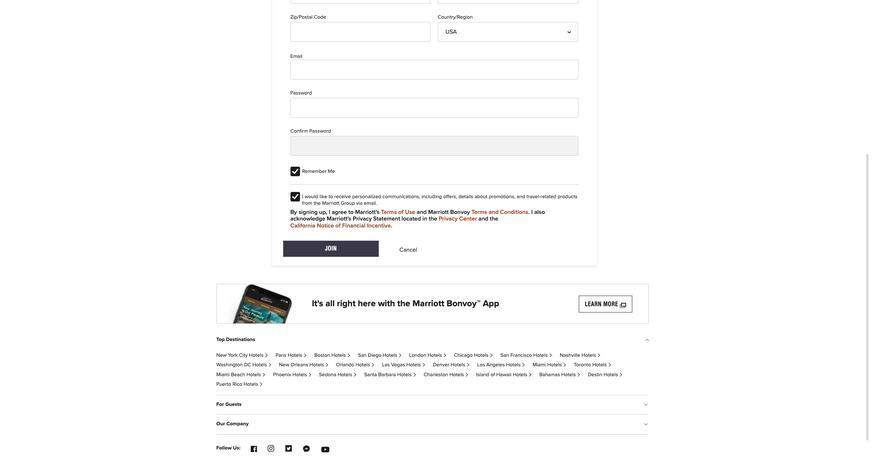 Task type: describe. For each thing, give the bounding box(es) containing it.
and down promotions,
[[489, 209, 499, 215]]

los
[[477, 363, 485, 368]]

center
[[459, 216, 477, 222]]

hotels down london
[[407, 363, 421, 368]]

it's all right here with the marriott bonvoy™ app
[[312, 299, 499, 308]]

new york city hotels
[[216, 353, 264, 358]]

hotels down francisco
[[506, 363, 521, 368]]

email.
[[364, 201, 377, 206]]

remember me
[[302, 169, 335, 174]]

hotels down boston
[[310, 363, 324, 368]]

island of hawaii hotels
[[476, 372, 528, 377]]

puerto rico hotels
[[216, 382, 258, 387]]

our company link
[[216, 416, 648, 433]]

arrow right image for miami beach hotels
[[262, 373, 266, 377]]

and inside privacy center and the california notice of financial incentive .
[[479, 216, 489, 222]]

top destinations link
[[216, 331, 648, 348]]

hotels right dc
[[253, 363, 267, 368]]

password
[[290, 90, 312, 96]]

chicago hotels link
[[454, 353, 493, 358]]

Confirm password password field
[[290, 136, 579, 156]]

miami hotels
[[533, 363, 562, 368]]

arrow up image
[[645, 338, 648, 344]]

personalized
[[352, 194, 381, 199]]

follow
[[216, 446, 232, 451]]

products
[[558, 194, 578, 199]]

arrow right image for london hotels
[[443, 354, 447, 358]]

2 vertical spatial of
[[491, 372, 495, 377]]

new orleans hotels link
[[279, 363, 329, 368]]

miami for miami beach hotels
[[216, 372, 230, 377]]

our company
[[216, 422, 249, 427]]

las
[[382, 363, 390, 368]]

guests
[[225, 402, 242, 407]]

and up in
[[417, 209, 427, 215]]

hotels right rico
[[244, 382, 258, 387]]

hotels up toronto hotels
[[582, 353, 596, 358]]

arrow down image for guests
[[645, 403, 648, 409]]

hawaii
[[497, 372, 512, 377]]

arrow right image for boston hotels
[[347, 354, 351, 358]]

group
[[341, 201, 355, 206]]

hotels up destin hotels
[[593, 363, 607, 368]]

paris
[[276, 353, 287, 358]]

for guests
[[216, 402, 242, 407]]

puerto rico hotels link
[[216, 382, 263, 387]]

destin hotels link
[[588, 372, 623, 377]]

san francisco hotels link
[[501, 353, 553, 358]]

miami beach hotels
[[216, 372, 261, 377]]

san for san francisco hotels
[[501, 353, 509, 358]]

it's
[[312, 299, 323, 308]]

charleston hotels link
[[424, 372, 469, 377]]

dc
[[244, 363, 251, 368]]

arrow right image for phoenix hotels
[[308, 373, 312, 377]]

destin
[[588, 372, 603, 377]]

hotels up los
[[474, 353, 489, 358]]

new orleans hotels
[[279, 363, 324, 368]]

like
[[320, 194, 327, 199]]

i inside '. i also acknowledge marriott's privacy statement located in the'
[[531, 209, 533, 215]]

including
[[422, 194, 442, 199]]

marriott's inside '. i also acknowledge marriott's privacy statement located in the'
[[327, 216, 351, 222]]

terms of use link
[[381, 209, 415, 216]]

confirm
[[290, 129, 308, 134]]

1 vertical spatial to
[[349, 209, 354, 215]]

cancel button
[[386, 241, 431, 253]]

arrow right image for los angeles hotels
[[522, 364, 526, 367]]

in
[[423, 216, 427, 222]]

arrow right image for charleston hotels
[[465, 373, 469, 377]]

country/region
[[438, 15, 473, 20]]

privacy center link
[[439, 216, 477, 222]]

santa barbara hotels link
[[364, 372, 417, 377]]

our
[[216, 422, 225, 427]]

cancel
[[400, 247, 417, 253]]

privacy inside privacy center and the california notice of financial incentive .
[[439, 216, 458, 222]]

paris hotels
[[276, 353, 302, 358]]

denver hotels
[[433, 363, 465, 368]]

washington dc hotels
[[216, 363, 267, 368]]

the right "with"
[[397, 299, 410, 308]]

join
[[325, 245, 337, 252]]

via
[[356, 201, 363, 206]]

santa
[[364, 372, 377, 377]]

marriott bonvoy™ app image
[[217, 285, 305, 324]]

with
[[378, 299, 395, 308]]

Password password field
[[290, 98, 579, 118]]

bahamas
[[540, 372, 560, 377]]

las vegas hotels link
[[382, 363, 426, 368]]

new for new york city hotels
[[216, 353, 227, 358]]

app
[[483, 299, 499, 308]]

bahamas hotels link
[[540, 372, 581, 377]]

for guests link
[[216, 396, 648, 413]]

promotions,
[[489, 194, 516, 199]]

arrow right image for miami hotels
[[563, 364, 567, 367]]

sedona hotels link
[[319, 372, 357, 377]]

join button
[[283, 241, 379, 257]]

hotels right destin
[[604, 372, 618, 377]]

remember
[[302, 169, 327, 174]]

email
[[290, 54, 303, 59]]

password
[[309, 129, 331, 134]]

arrow right image for sedona hotels
[[353, 373, 357, 377]]

would
[[305, 194, 318, 199]]

conditions
[[500, 209, 529, 215]]

the inside i would like to receive personalized communications, including offers, details about promotions, and travel-related products from the marriott group via email.
[[314, 201, 321, 206]]

follow us:
[[216, 446, 241, 451]]

i would like to receive personalized communications, including offers, details about promotions, and travel-related products from the marriott group via email.
[[302, 194, 578, 206]]

hotels down chicago
[[451, 363, 465, 368]]

learn more link
[[579, 296, 632, 313]]

confirm password
[[290, 129, 331, 134]]

terms and conditions link
[[472, 209, 529, 216]]

all
[[326, 299, 335, 308]]

learn more
[[585, 301, 618, 308]]

arrow right image for orlando hotels
[[371, 364, 375, 367]]

new york city hotels link
[[216, 353, 268, 358]]

the inside privacy center and the california notice of financial incentive .
[[490, 216, 499, 222]]

by
[[290, 209, 297, 215]]

0 vertical spatial marriott's
[[355, 209, 380, 215]]



Task type: vqa. For each thing, say whether or not it's contained in the screenshot.
"Toronto"
yes



Task type: locate. For each thing, give the bounding box(es) containing it.
arrow right image inside nashville hotels link
[[597, 354, 601, 358]]

1 horizontal spatial terms
[[472, 209, 487, 215]]

also
[[535, 209, 545, 215]]

vegas
[[391, 363, 405, 368]]

privacy
[[353, 216, 372, 222], [439, 216, 458, 222]]

hotels right hawaii
[[513, 372, 528, 377]]

hotels right city
[[249, 353, 264, 358]]

terms up the center
[[472, 209, 487, 215]]

hotels up bahamas hotels
[[548, 363, 562, 368]]

arrow right image up 'destin hotels' link
[[608, 364, 612, 367]]

0 vertical spatial of
[[398, 209, 404, 215]]

arrow right image inside miami hotels link
[[563, 364, 567, 367]]

privacy up financial
[[353, 216, 372, 222]]

1 horizontal spatial to
[[349, 209, 354, 215]]

1 horizontal spatial .
[[529, 209, 530, 215]]

the down would
[[314, 201, 321, 206]]

0 horizontal spatial miami
[[216, 372, 230, 377]]

arrow right image inside los angeles hotels link
[[522, 364, 526, 367]]

to right like
[[329, 194, 333, 199]]

hotels down toronto
[[562, 372, 576, 377]]

1 horizontal spatial marriott's
[[355, 209, 380, 215]]

privacy center and the california notice of financial incentive .
[[290, 216, 499, 229]]

arrow right image down chicago hotels
[[466, 364, 470, 367]]

puerto
[[216, 382, 231, 387]]

and left "travel-"
[[517, 194, 525, 199]]

2 horizontal spatial of
[[491, 372, 495, 377]]

sedona
[[319, 372, 336, 377]]

up,
[[319, 209, 327, 215]]

to
[[329, 194, 333, 199], [349, 209, 354, 215]]

california notice of financial incentive link
[[290, 222, 391, 229]]

zip/postal code
[[290, 15, 326, 20]]

arrow right image for island of hawaii hotels
[[529, 373, 532, 377]]

phoenix hotels
[[273, 372, 307, 377]]

.
[[529, 209, 530, 215], [391, 223, 392, 229]]

agree
[[332, 209, 347, 215]]

receive
[[334, 194, 351, 199]]

arrow right image inside 'destin hotels' link
[[619, 373, 623, 377]]

arrow right image
[[265, 354, 268, 358], [303, 354, 307, 358], [347, 354, 351, 358], [597, 354, 601, 358], [325, 364, 329, 367], [608, 364, 612, 367], [262, 373, 266, 377], [308, 373, 312, 377], [353, 373, 357, 377], [413, 373, 417, 377], [465, 373, 469, 377]]

arrow right image down london hotels on the bottom of page
[[422, 364, 426, 367]]

california
[[290, 223, 316, 229]]

hotels down orlando
[[338, 372, 352, 377]]

boston hotels link
[[314, 353, 351, 358]]

0 horizontal spatial san
[[358, 353, 367, 358]]

arrow right image down las vegas hotels link
[[413, 373, 417, 377]]

angeles
[[487, 363, 505, 368]]

i
[[302, 194, 303, 199], [329, 209, 330, 215], [531, 209, 533, 215]]

chicago hotels
[[454, 353, 489, 358]]

1 vertical spatial marriott
[[428, 209, 449, 215]]

arrow down image inside our company link
[[645, 422, 648, 428]]

arrow right image inside london hotels link
[[443, 354, 447, 358]]

arrow right image up orlando
[[347, 354, 351, 358]]

1 vertical spatial marriott's
[[327, 216, 351, 222]]

. i also acknowledge marriott's privacy statement located in the
[[290, 209, 545, 222]]

arrow right image for paris hotels
[[303, 354, 307, 358]]

nashville hotels link
[[560, 353, 601, 358]]

marriott's down agree
[[327, 216, 351, 222]]

london hotels link
[[409, 353, 447, 358]]

1 arrow down image from the top
[[645, 403, 648, 409]]

financial
[[342, 223, 366, 229]]

new left 'york'
[[216, 353, 227, 358]]

company
[[226, 422, 249, 427]]

arrow right image inside new york city hotels link
[[265, 354, 268, 358]]

arrow right image inside the puerto rico hotels 'link'
[[259, 383, 263, 387]]

city
[[239, 353, 248, 358]]

arrow right image for toronto hotels
[[608, 364, 612, 367]]

san for san diego hotels
[[358, 353, 367, 358]]

san up los angeles hotels link
[[501, 353, 509, 358]]

i left "also" at the right
[[531, 209, 533, 215]]

marriott's down email.
[[355, 209, 380, 215]]

arrow right image inside sedona hotels link
[[353, 373, 357, 377]]

of down "angeles"
[[491, 372, 495, 377]]

arrow right image down toronto
[[577, 373, 581, 377]]

arrow right image for santa barbara hotels
[[413, 373, 417, 377]]

phoenix hotels link
[[273, 372, 312, 377]]

marriott down like
[[322, 201, 340, 206]]

1 terms from the left
[[381, 209, 397, 215]]

arrow right image inside denver hotels link
[[466, 364, 470, 367]]

of right notice at the top of the page
[[336, 223, 341, 229]]

arrow right image up "las vegas hotels"
[[398, 354, 402, 358]]

. down statement
[[391, 223, 392, 229]]

charleston
[[424, 372, 448, 377]]

orlando hotels
[[336, 363, 370, 368]]

diego
[[368, 353, 382, 358]]

0 vertical spatial to
[[329, 194, 333, 199]]

arrow right image down miami beach hotels link
[[259, 383, 263, 387]]

terms up statement
[[381, 209, 397, 215]]

arrow right image up new orleans hotels link
[[303, 354, 307, 358]]

denver hotels link
[[433, 363, 470, 368]]

arrow right image left phoenix
[[262, 373, 266, 377]]

1 horizontal spatial new
[[279, 363, 289, 368]]

arrow right image inside toronto hotels link
[[608, 364, 612, 367]]

i inside i would like to receive personalized communications, including offers, details about promotions, and travel-related products from the marriott group via email.
[[302, 194, 303, 199]]

0 horizontal spatial i
[[302, 194, 303, 199]]

arrow down image
[[645, 403, 648, 409], [645, 422, 648, 428]]

hotels down dc
[[247, 372, 261, 377]]

san diego hotels link
[[358, 353, 402, 358]]

the inside '. i also acknowledge marriott's privacy statement located in the'
[[429, 216, 437, 222]]

0 vertical spatial .
[[529, 209, 530, 215]]

and inside i would like to receive personalized communications, including offers, details about promotions, and travel-related products from the marriott group via email.
[[517, 194, 525, 199]]

of inside privacy center and the california notice of financial incentive .
[[336, 223, 341, 229]]

toronto hotels link
[[574, 363, 612, 368]]

0 horizontal spatial new
[[216, 353, 227, 358]]

orlando
[[336, 363, 354, 368]]

new
[[216, 353, 227, 358], [279, 363, 289, 368]]

arrow right image inside charleston hotels link
[[465, 373, 469, 377]]

arrow down image for company
[[645, 422, 648, 428]]

privacy down bonvoy
[[439, 216, 458, 222]]

miami up puerto at the left of the page
[[216, 372, 230, 377]]

san up "orlando hotels" link
[[358, 353, 367, 358]]

arrow right image left island
[[465, 373, 469, 377]]

. inside privacy center and the california notice of financial incentive .
[[391, 223, 392, 229]]

arrow right image inside las vegas hotels link
[[422, 364, 426, 367]]

hotels up "orleans"
[[288, 353, 302, 358]]

hotels down "orleans"
[[293, 372, 307, 377]]

offers,
[[443, 194, 457, 199]]

arrow down image inside for guests link
[[645, 403, 648, 409]]

1 horizontal spatial privacy
[[439, 216, 458, 222]]

charleston hotels
[[424, 372, 464, 377]]

i right up,
[[329, 209, 330, 215]]

arrow right image up denver
[[443, 354, 447, 358]]

arrow right image for destin hotels
[[619, 373, 623, 377]]

arrow right image for puerto rico hotels
[[259, 383, 263, 387]]

1 vertical spatial arrow down image
[[645, 422, 648, 428]]

code
[[314, 15, 326, 20]]

miami for miami hotels
[[533, 363, 546, 368]]

arrow right image inside miami beach hotels link
[[262, 373, 266, 377]]

arrow right image inside "phoenix hotels" link
[[308, 373, 312, 377]]

arrow right image inside washington dc hotels link
[[268, 364, 272, 367]]

washington
[[216, 363, 243, 368]]

hotels up the miami hotels
[[534, 353, 548, 358]]

related
[[541, 194, 557, 199]]

arrow right image left paris at the bottom of page
[[265, 354, 268, 358]]

arrow right image up toronto hotels link
[[597, 354, 601, 358]]

arrow right image up 'sedona' at the bottom left of the page
[[325, 364, 329, 367]]

the down terms and conditions link
[[490, 216, 499, 222]]

. inside '. i also acknowledge marriott's privacy statement located in the'
[[529, 209, 530, 215]]

to inside i would like to receive personalized communications, including offers, details about promotions, and travel-related products from the marriott group via email.
[[329, 194, 333, 199]]

of left use
[[398, 209, 404, 215]]

new up phoenix
[[279, 363, 289, 368]]

arrow right image inside island of hawaii hotels link
[[529, 373, 532, 377]]

i up from
[[302, 194, 303, 199]]

miami up the bahamas
[[533, 363, 546, 368]]

. left "also" at the right
[[529, 209, 530, 215]]

1 san from the left
[[358, 353, 367, 358]]

1 privacy from the left
[[353, 216, 372, 222]]

Zip/Postal code text field
[[290, 22, 431, 42]]

london hotels
[[409, 353, 442, 358]]

signing
[[299, 209, 318, 215]]

arrow right image for las vegas hotels
[[422, 364, 426, 367]]

1 vertical spatial .
[[391, 223, 392, 229]]

bahamas hotels
[[540, 372, 576, 377]]

2 san from the left
[[501, 353, 509, 358]]

right
[[337, 299, 356, 308]]

hotels up "las"
[[383, 353, 397, 358]]

1 vertical spatial new
[[279, 363, 289, 368]]

arrow right image right destin hotels
[[619, 373, 623, 377]]

san diego hotels
[[358, 353, 397, 358]]

arrow right image down new orleans hotels link
[[308, 373, 312, 377]]

hotels up denver
[[428, 353, 442, 358]]

york
[[228, 353, 238, 358]]

arrow right image up bahamas hotels link on the right of page
[[563, 364, 567, 367]]

arrow right image for new york city hotels
[[265, 354, 268, 358]]

arrow right image inside "chicago hotels" link
[[490, 354, 493, 358]]

0 vertical spatial marriott
[[322, 201, 340, 206]]

0 horizontal spatial .
[[391, 223, 392, 229]]

nashville hotels
[[560, 353, 596, 358]]

arrow right image up santa
[[371, 364, 375, 367]]

arrow right image for nashville hotels
[[597, 354, 601, 358]]

1 horizontal spatial san
[[501, 353, 509, 358]]

hotels up santa
[[356, 363, 370, 368]]

2 arrow down image from the top
[[645, 422, 648, 428]]

arrow right image inside santa barbara hotels link
[[413, 373, 417, 377]]

arrow right image inside boston hotels link
[[347, 354, 351, 358]]

0 horizontal spatial terms
[[381, 209, 397, 215]]

privacy inside '. i also acknowledge marriott's privacy statement located in the'
[[353, 216, 372, 222]]

use
[[405, 209, 415, 215]]

1 horizontal spatial i
[[329, 209, 330, 215]]

arrow right image for chicago hotels
[[490, 354, 493, 358]]

1 vertical spatial miami
[[216, 372, 230, 377]]

new for new orleans hotels
[[279, 363, 289, 368]]

arrow right image down "orlando hotels" link
[[353, 373, 357, 377]]

0 horizontal spatial of
[[336, 223, 341, 229]]

0 horizontal spatial to
[[329, 194, 333, 199]]

the
[[314, 201, 321, 206], [429, 216, 437, 222], [490, 216, 499, 222], [397, 299, 410, 308]]

chicago
[[454, 353, 473, 358]]

here
[[358, 299, 376, 308]]

arrow right image inside san diego hotels link
[[398, 354, 402, 358]]

1 horizontal spatial miami
[[533, 363, 546, 368]]

las vegas hotels
[[382, 363, 421, 368]]

learn
[[585, 301, 602, 308]]

marriott inside i would like to receive personalized communications, including offers, details about promotions, and travel-related products from the marriott group via email.
[[322, 201, 340, 206]]

notice
[[317, 223, 334, 229]]

miami hotels link
[[533, 363, 567, 368]]

0 vertical spatial new
[[216, 353, 227, 358]]

arrow right image
[[398, 354, 402, 358], [443, 354, 447, 358], [490, 354, 493, 358], [549, 354, 553, 358], [268, 364, 272, 367], [371, 364, 375, 367], [422, 364, 426, 367], [466, 364, 470, 367], [522, 364, 526, 367], [563, 364, 567, 367], [529, 373, 532, 377], [577, 373, 581, 377], [619, 373, 623, 377], [259, 383, 263, 387]]

arrow right image for bahamas hotels
[[577, 373, 581, 377]]

orlando hotels link
[[336, 363, 375, 368]]

opens in a new browser window. image
[[620, 301, 626, 308]]

travel-
[[527, 194, 541, 199]]

rico
[[233, 382, 242, 387]]

terms
[[381, 209, 397, 215], [472, 209, 487, 215]]

top
[[216, 337, 225, 342]]

denver
[[433, 363, 450, 368]]

0 horizontal spatial marriott's
[[327, 216, 351, 222]]

for
[[216, 402, 224, 407]]

arrow right image down san francisco hotels
[[522, 364, 526, 367]]

arrow right image for new orleans hotels
[[325, 364, 329, 367]]

arrow right image for san diego hotels
[[398, 354, 402, 358]]

marriott down i would like to receive personalized communications, including offers, details about promotions, and travel-related products from the marriott group via email.
[[428, 209, 449, 215]]

arrow right image inside paris hotels link
[[303, 354, 307, 358]]

arrow right image up "angeles"
[[490, 354, 493, 358]]

arrow right image for washington dc hotels
[[268, 364, 272, 367]]

arrow right image inside san francisco hotels link
[[549, 354, 553, 358]]

to down group at left
[[349, 209, 354, 215]]

marriott
[[322, 201, 340, 206], [428, 209, 449, 215], [413, 299, 445, 308]]

arrow right image inside bahamas hotels link
[[577, 373, 581, 377]]

arrow right image for san francisco hotels
[[549, 354, 553, 358]]

phoenix
[[273, 372, 291, 377]]

arrow right image inside new orleans hotels link
[[325, 364, 329, 367]]

and right the center
[[479, 216, 489, 222]]

Email text field
[[290, 60, 579, 79]]

the right in
[[429, 216, 437, 222]]

0 horizontal spatial privacy
[[353, 216, 372, 222]]

london
[[409, 353, 426, 358]]

usa
[[446, 29, 457, 35]]

marriott left bonvoy™
[[413, 299, 445, 308]]

1 vertical spatial of
[[336, 223, 341, 229]]

incentive
[[367, 223, 391, 229]]

0 vertical spatial miami
[[533, 363, 546, 368]]

arrow right image for denver hotels
[[466, 364, 470, 367]]

2 privacy from the left
[[439, 216, 458, 222]]

marriott's
[[355, 209, 380, 215], [327, 216, 351, 222]]

hotels down las vegas hotels link
[[397, 372, 412, 377]]

hotels up orlando
[[332, 353, 346, 358]]

barbara
[[378, 372, 396, 377]]

hotels down denver hotels link
[[450, 372, 464, 377]]

2 horizontal spatial i
[[531, 209, 533, 215]]

arrow right image inside "orlando hotels" link
[[371, 364, 375, 367]]

2 terms from the left
[[472, 209, 487, 215]]

arrow right image left the bahamas
[[529, 373, 532, 377]]

0 vertical spatial arrow down image
[[645, 403, 648, 409]]

2 vertical spatial marriott
[[413, 299, 445, 308]]

arrow right image up miami hotels link
[[549, 354, 553, 358]]

arrow right image right dc
[[268, 364, 272, 367]]

1 horizontal spatial of
[[398, 209, 404, 215]]

washington dc hotels link
[[216, 363, 272, 368]]

beach
[[231, 372, 245, 377]]

bonvoy™
[[447, 299, 481, 308]]



